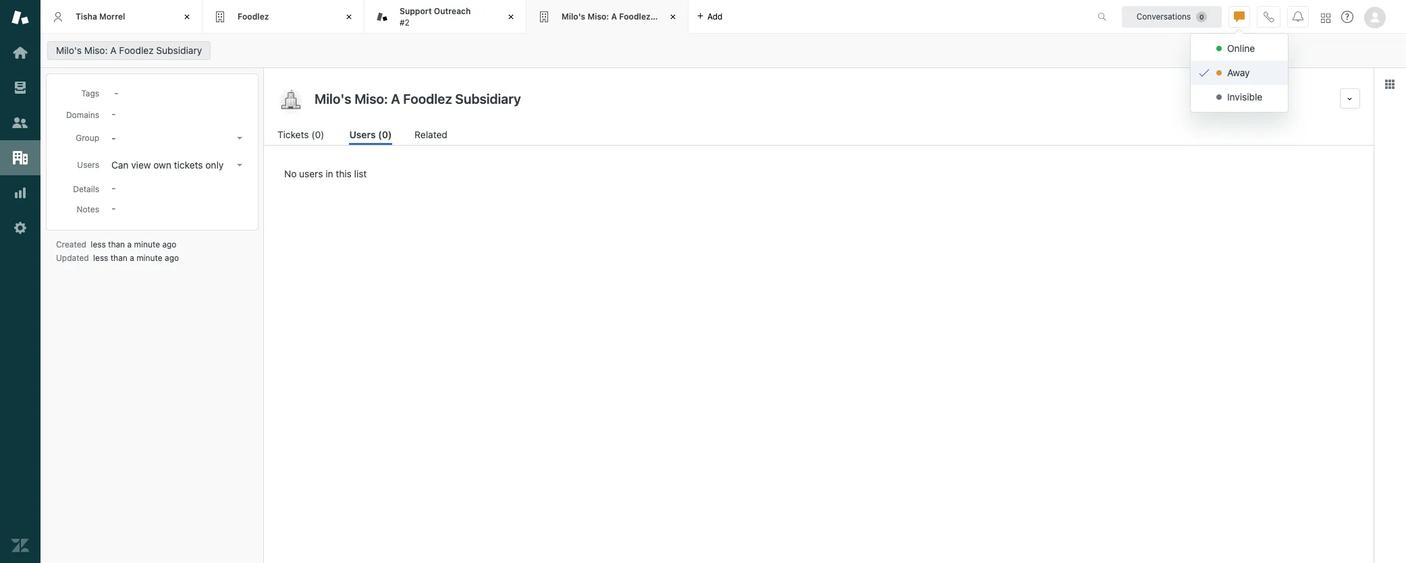 Task type: describe. For each thing, give the bounding box(es) containing it.
get started image
[[11, 44, 29, 61]]

(0) for tickets (0)
[[311, 129, 324, 140]]

1 vertical spatial ago
[[165, 253, 179, 263]]

tickets
[[277, 129, 309, 140]]

created
[[56, 240, 86, 250]]

own
[[153, 159, 171, 171]]

tisha morrel
[[76, 11, 125, 21]]

customers image
[[11, 114, 29, 132]]

miso: inside secondary element
[[84, 45, 108, 56]]

0 vertical spatial ago
[[162, 240, 176, 250]]

foodlez inside tab
[[238, 11, 269, 21]]

foodlez inside secondary element
[[119, 45, 154, 56]]

close image for foodlez
[[342, 10, 356, 24]]

admin image
[[11, 219, 29, 237]]

users (0) link
[[349, 128, 392, 145]]

miso: inside tab
[[588, 11, 609, 21]]

secondary element
[[41, 37, 1406, 64]]

can view own tickets only
[[111, 159, 224, 171]]

apps image
[[1384, 79, 1395, 90]]

can
[[111, 159, 129, 171]]

#2
[[400, 17, 410, 27]]

milo's inside secondary element
[[56, 45, 82, 56]]

view
[[131, 159, 151, 171]]

users for users
[[77, 160, 99, 170]]

group
[[76, 133, 99, 143]]

foodlez inside tab
[[619, 11, 650, 21]]

zendesk products image
[[1321, 13, 1330, 23]]

away menu item
[[1191, 61, 1288, 85]]

menu containing online
[[1190, 33, 1289, 113]]

milo's miso: a foodlez subsidiary link
[[47, 41, 211, 60]]

no users in this list
[[284, 168, 367, 180]]

arrow down image
[[237, 137, 242, 140]]

(0) for users (0)
[[378, 129, 392, 140]]

1 vertical spatial a
[[130, 253, 134, 263]]

domains
[[66, 110, 99, 120]]

close image for the tisha morrel tab
[[180, 10, 194, 24]]

close image for tab containing support outreach
[[504, 10, 518, 24]]

details
[[73, 184, 99, 194]]

outreach
[[434, 6, 471, 16]]

tisha
[[76, 11, 97, 21]]

button displays agent's chat status as away. image
[[1234, 11, 1245, 22]]

tab containing support outreach
[[365, 0, 527, 34]]

0 vertical spatial than
[[108, 240, 125, 250]]

notes
[[77, 205, 99, 215]]

related
[[415, 129, 447, 140]]

views image
[[11, 79, 29, 97]]

milo's miso: a foodlez subsidiary inside tab
[[562, 11, 695, 21]]

icon_org image
[[277, 88, 304, 115]]



Task type: locate. For each thing, give the bounding box(es) containing it.
a right updated
[[130, 253, 134, 263]]

1 vertical spatial miso:
[[84, 45, 108, 56]]

subsidiary left add
[[653, 11, 695, 21]]

1 vertical spatial users
[[77, 160, 99, 170]]

1 vertical spatial milo's miso: a foodlez subsidiary
[[56, 45, 202, 56]]

reporting image
[[11, 184, 29, 202]]

1 (0) from the left
[[311, 129, 324, 140]]

users
[[299, 168, 323, 180]]

tickets (0) link
[[277, 128, 327, 145]]

close image for milo's miso: a foodlez subsidiary
[[666, 10, 680, 24]]

- button
[[107, 129, 248, 148]]

1 horizontal spatial milo's miso: a foodlez subsidiary
[[562, 11, 695, 21]]

milo's
[[562, 11, 585, 21], [56, 45, 82, 56]]

subsidiary
[[653, 11, 695, 21], [156, 45, 202, 56]]

1 vertical spatial a
[[110, 45, 117, 56]]

add button
[[689, 0, 731, 33]]

(0) left the related
[[378, 129, 392, 140]]

1 close image from the left
[[180, 10, 194, 24]]

(0) inside 'link'
[[311, 129, 324, 140]]

created less than a minute ago updated less than a minute ago
[[56, 240, 179, 263]]

in
[[325, 168, 333, 180]]

invisible
[[1227, 91, 1262, 103]]

2 horizontal spatial foodlez
[[619, 11, 650, 21]]

0 vertical spatial a
[[611, 11, 617, 21]]

main element
[[0, 0, 41, 564]]

add
[[707, 11, 723, 21]]

0 vertical spatial miso:
[[588, 11, 609, 21]]

only
[[205, 159, 224, 171]]

users for users (0)
[[349, 129, 376, 140]]

close image inside the tisha morrel tab
[[180, 10, 194, 24]]

arrow down image
[[237, 164, 242, 167]]

1 vertical spatial than
[[111, 253, 127, 263]]

0 horizontal spatial users
[[77, 160, 99, 170]]

1 close image from the left
[[342, 10, 356, 24]]

milo's miso: a foodlez subsidiary
[[562, 11, 695, 21], [56, 45, 202, 56]]

1 horizontal spatial foodlez
[[238, 11, 269, 21]]

1 vertical spatial milo's
[[56, 45, 82, 56]]

1 horizontal spatial miso:
[[588, 11, 609, 21]]

menu
[[1190, 33, 1289, 113]]

None text field
[[311, 88, 1334, 109]]

than right created
[[108, 240, 125, 250]]

0 vertical spatial milo's
[[562, 11, 585, 21]]

less
[[91, 240, 106, 250], [93, 253, 108, 263]]

0 vertical spatial minute
[[134, 240, 160, 250]]

users (0)
[[349, 129, 392, 140]]

a
[[611, 11, 617, 21], [110, 45, 117, 56]]

morrel
[[99, 11, 125, 21]]

users up list
[[349, 129, 376, 140]]

than
[[108, 240, 125, 250], [111, 253, 127, 263]]

0 vertical spatial less
[[91, 240, 106, 250]]

zendesk support image
[[11, 9, 29, 26]]

foodlez
[[238, 11, 269, 21], [619, 11, 650, 21], [119, 45, 154, 56]]

no
[[284, 168, 297, 180]]

close image
[[342, 10, 356, 24], [666, 10, 680, 24]]

2 close image from the left
[[666, 10, 680, 24]]

0 horizontal spatial milo's miso: a foodlez subsidiary
[[56, 45, 202, 56]]

0 vertical spatial a
[[127, 240, 132, 250]]

2 (0) from the left
[[378, 129, 392, 140]]

a right created
[[127, 240, 132, 250]]

tisha morrel tab
[[41, 0, 203, 34]]

subsidiary inside tab
[[653, 11, 695, 21]]

get help image
[[1341, 11, 1353, 23]]

- field
[[109, 85, 248, 100]]

tickets
[[174, 159, 203, 171]]

this
[[336, 168, 352, 180]]

milo's inside tab
[[562, 11, 585, 21]]

users
[[349, 129, 376, 140], [77, 160, 99, 170]]

(0) right tickets
[[311, 129, 324, 140]]

less right created
[[91, 240, 106, 250]]

milo's miso: a foodlez subsidiary inside secondary element
[[56, 45, 202, 56]]

close image up milo's miso: a foodlez subsidiary link
[[180, 10, 194, 24]]

subsidiary up - "field"
[[156, 45, 202, 56]]

foodlez tab
[[203, 0, 365, 34]]

ago
[[162, 240, 176, 250], [165, 253, 179, 263]]

conversations
[[1137, 11, 1191, 21]]

close image right outreach
[[504, 10, 518, 24]]

close image inside foodlez tab
[[342, 10, 356, 24]]

0 vertical spatial milo's miso: a foodlez subsidiary
[[562, 11, 695, 21]]

0 vertical spatial subsidiary
[[653, 11, 695, 21]]

0 horizontal spatial milo's
[[56, 45, 82, 56]]

2 close image from the left
[[504, 10, 518, 24]]

support outreach #2
[[400, 6, 471, 27]]

updated
[[56, 253, 89, 263]]

1 horizontal spatial close image
[[504, 10, 518, 24]]

1 horizontal spatial users
[[349, 129, 376, 140]]

than right updated
[[111, 253, 127, 263]]

notifications image
[[1293, 11, 1303, 22]]

0 horizontal spatial subsidiary
[[156, 45, 202, 56]]

support
[[400, 6, 432, 16]]

close image left #2
[[342, 10, 356, 24]]

close image
[[180, 10, 194, 24], [504, 10, 518, 24]]

0 horizontal spatial a
[[110, 45, 117, 56]]

1 horizontal spatial milo's
[[562, 11, 585, 21]]

miso:
[[588, 11, 609, 21], [84, 45, 108, 56]]

1 vertical spatial subsidiary
[[156, 45, 202, 56]]

0 horizontal spatial (0)
[[311, 129, 324, 140]]

away
[[1227, 67, 1250, 78]]

less right updated
[[93, 253, 108, 263]]

1 horizontal spatial close image
[[666, 10, 680, 24]]

a
[[127, 240, 132, 250], [130, 253, 134, 263]]

(0)
[[311, 129, 324, 140], [378, 129, 392, 140]]

can view own tickets only button
[[107, 156, 248, 175]]

close image inside milo's miso: a foodlez subsidiary tab
[[666, 10, 680, 24]]

conversations button
[[1122, 6, 1222, 27]]

users up details
[[77, 160, 99, 170]]

1 horizontal spatial subsidiary
[[653, 11, 695, 21]]

0 horizontal spatial miso:
[[84, 45, 108, 56]]

related link
[[415, 128, 449, 145]]

minute
[[134, 240, 160, 250], [136, 253, 162, 263]]

tab
[[365, 0, 527, 34]]

1 horizontal spatial a
[[611, 11, 617, 21]]

organizations image
[[11, 149, 29, 167]]

1 vertical spatial less
[[93, 253, 108, 263]]

zendesk image
[[11, 537, 29, 555]]

tags
[[81, 88, 99, 99]]

a inside tab
[[611, 11, 617, 21]]

0 horizontal spatial foodlez
[[119, 45, 154, 56]]

online
[[1227, 43, 1255, 54]]

0 horizontal spatial close image
[[342, 10, 356, 24]]

1 horizontal spatial (0)
[[378, 129, 392, 140]]

close image inside tab
[[504, 10, 518, 24]]

-
[[111, 132, 116, 144]]

1 vertical spatial minute
[[136, 253, 162, 263]]

tickets (0)
[[277, 129, 324, 140]]

close image left add 'popup button'
[[666, 10, 680, 24]]

0 vertical spatial users
[[349, 129, 376, 140]]

tabs tab list
[[41, 0, 1083, 34]]

list
[[354, 168, 367, 180]]

milo's miso: a foodlez subsidiary tab
[[527, 0, 695, 34]]

subsidiary inside secondary element
[[156, 45, 202, 56]]

0 horizontal spatial close image
[[180, 10, 194, 24]]



Task type: vqa. For each thing, say whether or not it's contained in the screenshot.
Users (0) THE (0)
yes



